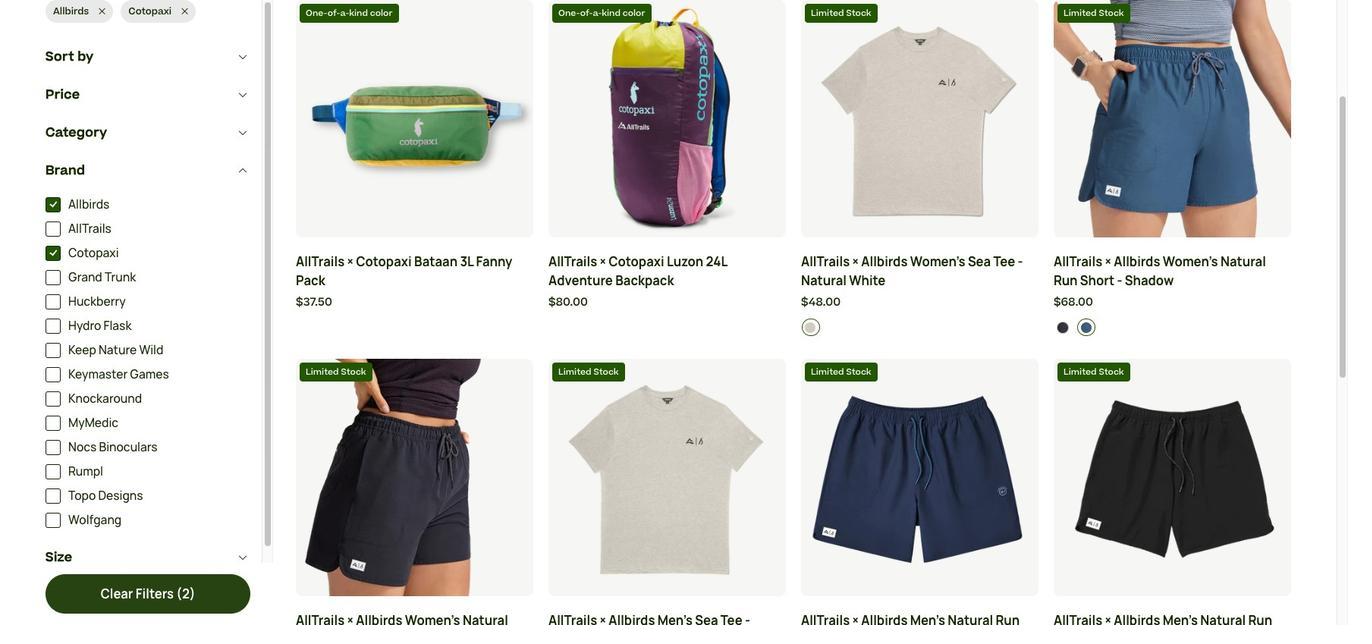 Task type: describe. For each thing, give the bounding box(es) containing it.
wolfgang
[[68, 513, 122, 529]]

alltrails up grand
[[68, 221, 112, 237]]

natural inside alltrails × allbirds women's sea tee - natural white $48.00
[[802, 272, 847, 289]]

women's for natural
[[1164, 253, 1219, 270]]

keymaster games
[[68, 367, 169, 383]]

alltrails × allbirds women's sea tee - natural white $48.00
[[802, 253, 1024, 310]]

alltrails × allbirds women's natural run short - shadow link
[[1054, 252, 1292, 290]]

keymaster
[[68, 367, 128, 383]]

alltrails for alltrails × cotopaxi bataan 3l fanny pack
[[296, 253, 345, 270]]

$37.50
[[296, 294, 332, 310]]

backpack
[[616, 272, 674, 289]]

Natural White radio
[[802, 319, 820, 336]]

hydro flask
[[68, 318, 132, 334]]

trunk
[[105, 270, 136, 286]]

keep
[[68, 343, 96, 359]]

knockaround
[[68, 391, 142, 407]]

alltrails × cotopaxi luzon 24l adventure backpack link
[[549, 252, 786, 290]]

24l
[[706, 253, 728, 270]]

alltrails for alltrails × allbirds women's natural run short - shadow
[[1054, 253, 1103, 270]]

cotopaxi inside alltrails × cotopaxi luzon 24l adventure backpack $80.00
[[609, 253, 665, 270]]

mymedic
[[68, 416, 119, 431]]

allbirds down brand
[[68, 197, 110, 213]]

alltrails × cotopaxi luzon 24l adventure backpack $80.00
[[549, 253, 728, 310]]

$68.00 link
[[1054, 294, 1292, 311]]

clear
[[101, 586, 133, 602]]

sea
[[969, 253, 991, 270]]

$48.00 link
[[802, 294, 1039, 311]]

$37.50 link
[[296, 294, 534, 311]]

allbirds inside alltrails × allbirds women's sea tee - natural white $48.00
[[862, 253, 908, 270]]

$80.00
[[549, 294, 588, 310]]

$68.00
[[1054, 294, 1094, 310]]

- inside alltrails × allbirds women's sea tee - natural white $48.00
[[1018, 253, 1024, 270]]

white
[[850, 272, 886, 289]]

natural white image
[[805, 322, 817, 334]]

nocs binoculars
[[68, 440, 158, 456]]

(
[[176, 586, 182, 602]]

allbirds up sort by
[[53, 4, 89, 18]]

pack
[[296, 272, 325, 289]]

alltrails × allbirds women's sea tee - natural white link
[[802, 252, 1039, 290]]

price
[[46, 86, 80, 104]]

bataan
[[414, 253, 458, 270]]

sort
[[46, 48, 74, 66]]

alltrails × allbirds women's natural run short - shadow $68.00
[[1054, 253, 1267, 310]]

× for $80.00
[[600, 253, 607, 270]]

hydro
[[68, 318, 101, 334]]

✕ for cotopaxi
[[181, 4, 188, 18]]

✕ for allbirds
[[99, 4, 106, 18]]

nature
[[99, 343, 137, 359]]

rumpl
[[68, 464, 103, 480]]

× for $37.50
[[347, 253, 354, 270]]

sort by
[[46, 48, 94, 66]]

grand trunk
[[68, 270, 136, 286]]

luzon
[[667, 253, 704, 270]]



Task type: locate. For each thing, give the bounding box(es) containing it.
-
[[1018, 253, 1024, 270], [1118, 272, 1123, 289]]

allbirds inside alltrails × allbirds women's natural run short - shadow $68.00
[[1115, 253, 1161, 270]]

× inside alltrails × allbirds women's sea tee - natural white $48.00
[[853, 253, 859, 270]]

0 horizontal spatial -
[[1018, 253, 1024, 270]]

Natural Black radio
[[1055, 319, 1073, 336]]

run
[[1054, 272, 1078, 289]]

0 horizontal spatial women's
[[911, 253, 966, 270]]

2 × from the left
[[600, 253, 607, 270]]

flask
[[104, 318, 132, 334]]

keep nature wild
[[68, 343, 164, 359]]

allbirds up white
[[862, 253, 908, 270]]

women's inside alltrails × allbirds women's sea tee - natural white $48.00
[[911, 253, 966, 270]]

× for -
[[1106, 253, 1112, 270]]

- right "tee"
[[1018, 253, 1024, 270]]

×
[[347, 253, 354, 270], [600, 253, 607, 270], [853, 253, 859, 270], [1106, 253, 1112, 270]]

shadow
[[1126, 272, 1175, 289]]

designs
[[98, 488, 143, 504]]

brand button
[[46, 152, 250, 190]]

1 × from the left
[[347, 253, 354, 270]]

cotopaxi up grand
[[68, 245, 119, 261]]

alltrails up $48.00
[[802, 253, 850, 270]]

2
[[182, 586, 190, 602]]

allbirds
[[53, 4, 89, 18], [68, 197, 110, 213], [862, 253, 908, 270], [1115, 253, 1161, 270]]

)
[[190, 586, 195, 602]]

brand
[[46, 162, 85, 180]]

alltrails up run
[[1054, 253, 1103, 270]]

alltrails up 'adventure'
[[549, 253, 598, 270]]

women's inside alltrails × allbirds women's natural run short - shadow $68.00
[[1164, 253, 1219, 270]]

clear filters             ( 2 )
[[101, 586, 195, 602]]

cotopaxi up $37.50 link
[[356, 253, 412, 270]]

1 vertical spatial natural
[[802, 272, 847, 289]]

1 horizontal spatial women's
[[1164, 253, 1219, 270]]

✕
[[99, 4, 106, 18], [181, 4, 188, 18]]

short
[[1081, 272, 1115, 289]]

binoculars
[[99, 440, 158, 456]]

× for natural
[[853, 253, 859, 270]]

cotopaxi up sort by "dropdown button"
[[128, 4, 172, 18]]

women's
[[911, 253, 966, 270], [1164, 253, 1219, 270]]

3 × from the left
[[853, 253, 859, 270]]

natural black image
[[1057, 322, 1070, 334]]

1 vertical spatial -
[[1118, 272, 1123, 289]]

0 vertical spatial -
[[1018, 253, 1024, 270]]

3l
[[460, 253, 474, 270]]

alltrails
[[68, 221, 112, 237], [296, 253, 345, 270], [549, 253, 598, 270], [802, 253, 850, 270], [1054, 253, 1103, 270]]

adventure
[[549, 272, 613, 289]]

option group
[[1055, 319, 1292, 336]]

huckberry
[[68, 294, 126, 310]]

2 ✕ from the left
[[181, 4, 188, 18]]

alltrails inside alltrails × cotopaxi bataan 3l fanny pack $37.50
[[296, 253, 345, 270]]

price button
[[46, 76, 250, 114]]

tee
[[994, 253, 1016, 270]]

alltrails inside alltrails × cotopaxi luzon 24l adventure backpack $80.00
[[549, 253, 598, 270]]

nocs
[[68, 440, 97, 456]]

fanny
[[476, 253, 513, 270]]

× inside alltrails × cotopaxi luzon 24l adventure backpack $80.00
[[600, 253, 607, 270]]

alltrails × cotopaxi bataan 3l fanny pack $37.50
[[296, 253, 513, 310]]

filters
[[136, 586, 174, 602]]

games
[[130, 367, 169, 383]]

1 horizontal spatial natural
[[1221, 253, 1267, 270]]

Shadow radio
[[1078, 319, 1096, 336]]

topo
[[68, 488, 96, 504]]

category button
[[46, 114, 250, 152]]

× inside alltrails × allbirds women's natural run short - shadow $68.00
[[1106, 253, 1112, 270]]

× inside alltrails × cotopaxi bataan 3l fanny pack $37.50
[[347, 253, 354, 270]]

4 × from the left
[[1106, 253, 1112, 270]]

natural
[[1221, 253, 1267, 270], [802, 272, 847, 289]]

cotopaxi inside alltrails × cotopaxi bataan 3l fanny pack $37.50
[[356, 253, 412, 270]]

- right short
[[1118, 272, 1123, 289]]

1 ✕ from the left
[[99, 4, 106, 18]]

natural inside alltrails × allbirds women's natural run short - shadow $68.00
[[1221, 253, 1267, 270]]

cotopaxi up backpack
[[609, 253, 665, 270]]

2 women's from the left
[[1164, 253, 1219, 270]]

alltrails up pack
[[296, 253, 345, 270]]

grand
[[68, 270, 102, 286]]

sort by button
[[46, 38, 250, 76]]

0 horizontal spatial ✕
[[99, 4, 106, 18]]

allbirds up shadow
[[1115, 253, 1161, 270]]

1 horizontal spatial -
[[1118, 272, 1123, 289]]

- inside alltrails × allbirds women's natural run short - shadow $68.00
[[1118, 272, 1123, 289]]

women's up $68.00 link
[[1164, 253, 1219, 270]]

size button
[[46, 539, 250, 577]]

0 vertical spatial natural
[[1221, 253, 1267, 270]]

alltrails for alltrails × cotopaxi luzon 24l adventure backpack
[[549, 253, 598, 270]]

cotopaxi
[[128, 4, 172, 18], [68, 245, 119, 261], [356, 253, 412, 270], [609, 253, 665, 270]]

shadow image
[[1081, 322, 1093, 334]]

$80.00 link
[[549, 294, 786, 311]]

$48.00
[[802, 294, 841, 310]]

0 horizontal spatial natural
[[802, 272, 847, 289]]

alltrails for alltrails × allbirds women's sea tee - natural white
[[802, 253, 850, 270]]

alltrails inside alltrails × allbirds women's natural run short - shadow $68.00
[[1054, 253, 1103, 270]]

size
[[46, 549, 72, 567]]

alltrails inside alltrails × allbirds women's sea tee - natural white $48.00
[[802, 253, 850, 270]]

women's for sea
[[911, 253, 966, 270]]

category
[[46, 124, 107, 142]]

by
[[78, 48, 94, 66]]

topo designs
[[68, 488, 143, 504]]

wild
[[139, 343, 164, 359]]

alltrails × cotopaxi bataan 3l fanny pack link
[[296, 252, 534, 290]]

1 women's from the left
[[911, 253, 966, 270]]

1 horizontal spatial ✕
[[181, 4, 188, 18]]

women's left sea in the top of the page
[[911, 253, 966, 270]]



Task type: vqa. For each thing, say whether or not it's contained in the screenshot.
Hydro at the left
yes



